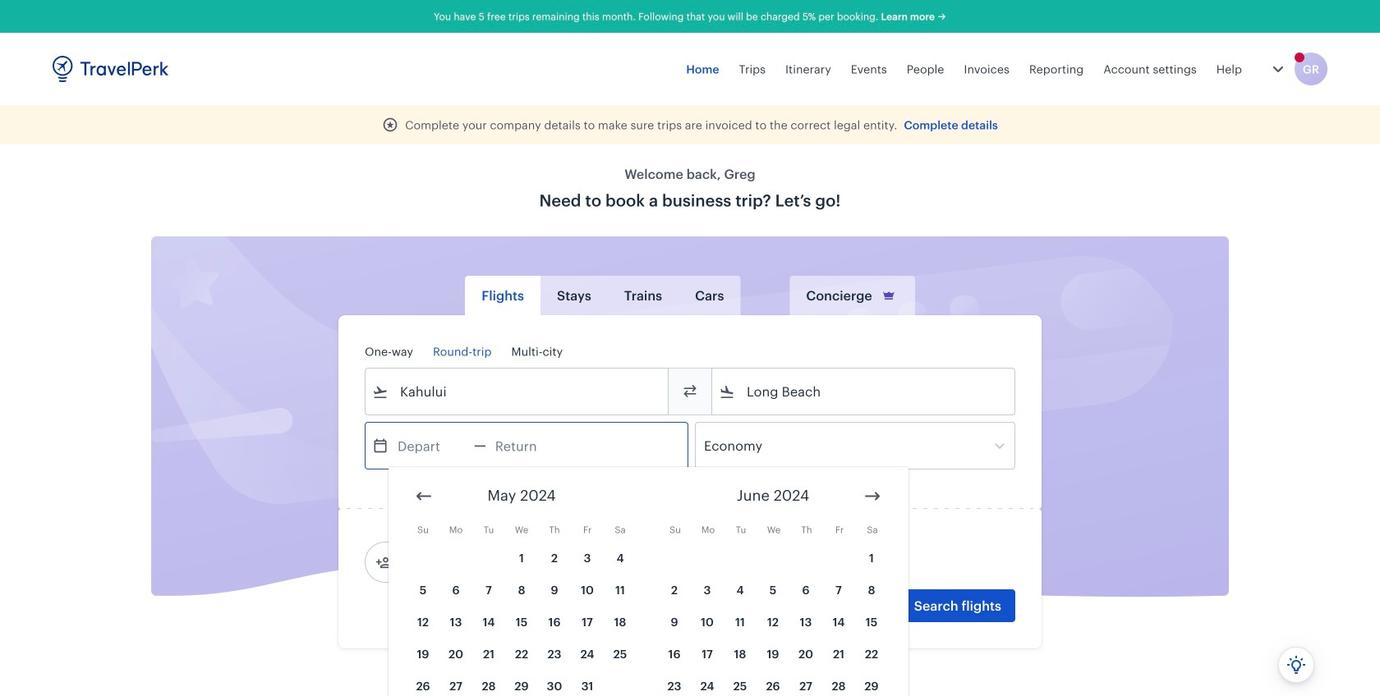 Task type: describe. For each thing, give the bounding box(es) containing it.
Return text field
[[486, 423, 572, 469]]

move backward to switch to the previous month. image
[[414, 487, 434, 507]]

Add first traveler search field
[[392, 550, 563, 576]]

From search field
[[389, 379, 647, 405]]

calendar application
[[389, 468, 1381, 697]]



Task type: locate. For each thing, give the bounding box(es) containing it.
Depart text field
[[389, 423, 474, 469]]

To search field
[[735, 379, 994, 405]]

move forward to switch to the next month. image
[[863, 487, 883, 507]]



